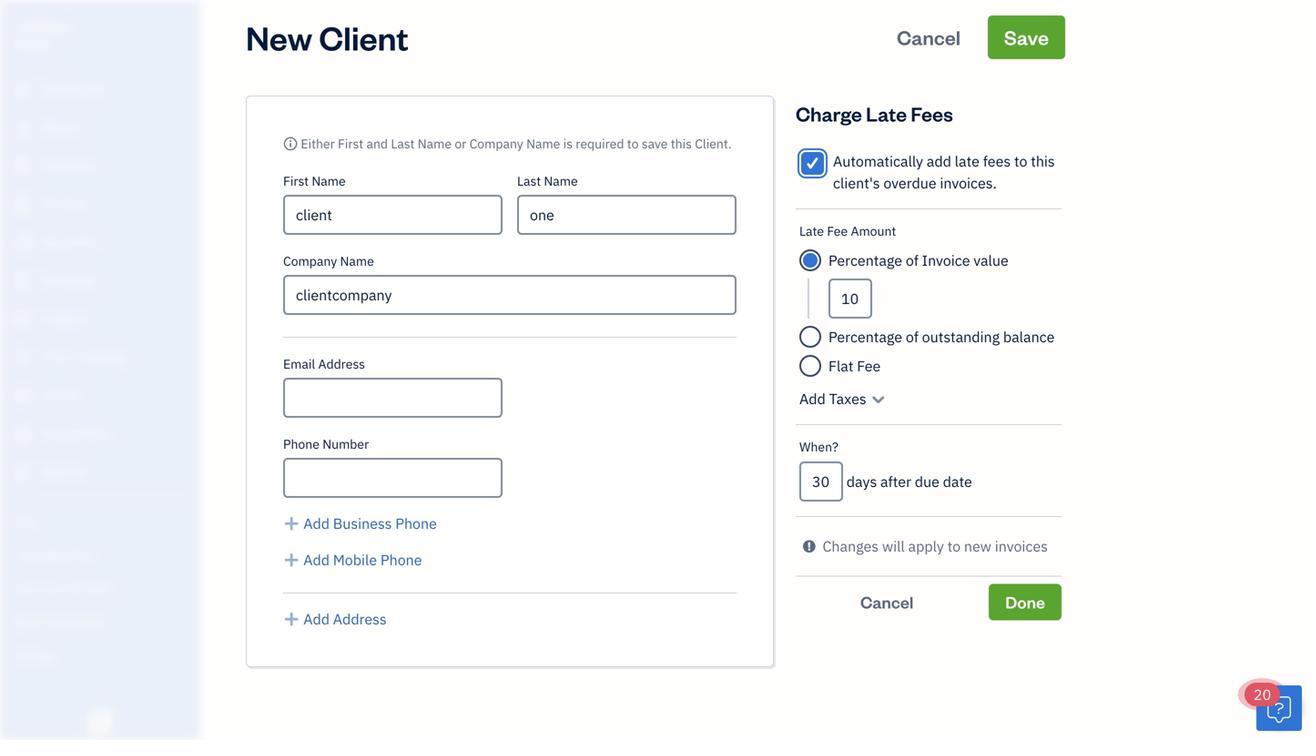Task type: locate. For each thing, give the bounding box(es) containing it.
add inside add mobile phone button
[[303, 550, 330, 569]]

phone right mobile
[[380, 550, 422, 569]]

add left taxes
[[799, 389, 826, 408]]

and right items
[[44, 580, 63, 595]]

first down "primary" image
[[283, 173, 309, 189]]

of left the "outstanding"
[[906, 327, 919, 346]]

this right fees
[[1031, 152, 1055, 171]]

will
[[882, 537, 905, 556]]

cancel
[[897, 24, 961, 50], [860, 591, 913, 613]]

phone number
[[283, 436, 369, 452]]

1 vertical spatial percentage
[[829, 327, 902, 346]]

late left amount
[[799, 223, 824, 239]]

add inside add taxes dropdown button
[[799, 389, 826, 408]]

to inside automatically add late fees to this client's overdue invoices.
[[1014, 152, 1027, 171]]

fee right flat
[[857, 356, 881, 376]]

1 vertical spatial of
[[906, 327, 919, 346]]

to
[[627, 135, 639, 152], [1014, 152, 1027, 171], [947, 537, 961, 556]]

team members
[[14, 547, 93, 562]]

1 percentage from the top
[[829, 251, 902, 270]]

0 vertical spatial and
[[366, 135, 388, 152]]

0 vertical spatial percentage
[[829, 251, 902, 270]]

name
[[418, 135, 452, 152], [526, 135, 560, 152], [312, 173, 346, 189], [544, 173, 578, 189], [340, 253, 374, 269]]

date
[[943, 472, 972, 491]]

to left the "save"
[[627, 135, 639, 152]]

2 plus image from the top
[[283, 608, 300, 630]]

flat
[[829, 356, 854, 376]]

2 horizontal spatial to
[[1014, 152, 1027, 171]]

0 vertical spatial last
[[391, 135, 415, 152]]

name down 'first name' text field
[[340, 253, 374, 269]]

1 vertical spatial cancel button
[[796, 584, 978, 620]]

save
[[642, 135, 668, 152]]

0 horizontal spatial fee
[[827, 223, 848, 239]]

add address button
[[283, 608, 387, 630]]

2 of from the top
[[906, 327, 919, 346]]

of left invoice at right
[[906, 251, 919, 270]]

money image
[[12, 387, 34, 405]]

either
[[301, 135, 335, 152]]

days
[[847, 472, 877, 491]]

Late fee percentage text field
[[829, 279, 872, 319]]

1 vertical spatial and
[[44, 580, 63, 595]]

address for add address
[[333, 610, 387, 629]]

automatically
[[833, 152, 923, 171]]

items and services
[[14, 580, 110, 595]]

and
[[366, 135, 388, 152], [44, 580, 63, 595]]

1 vertical spatial late
[[799, 223, 824, 239]]

charge
[[796, 101, 862, 127]]

this
[[671, 135, 692, 152], [1031, 152, 1055, 171]]

Late Fee Delay (Days) text field
[[799, 462, 843, 502]]

cancel up fees at the top of page
[[897, 24, 961, 50]]

taxes
[[829, 389, 866, 408]]

percentage up flat fee
[[829, 327, 902, 346]]

last left or
[[391, 135, 415, 152]]

and inside main element
[[44, 580, 63, 595]]

add left business
[[303, 514, 330, 533]]

percentage
[[829, 251, 902, 270], [829, 327, 902, 346]]

1 vertical spatial plus image
[[283, 608, 300, 630]]

name down 'either'
[[312, 173, 346, 189]]

address
[[318, 356, 365, 372], [333, 610, 387, 629]]

First Name text field
[[283, 195, 503, 235]]

either first and last name or company name is required to save this client.
[[301, 135, 732, 152]]

plus image
[[283, 549, 300, 571]]

Phone Number text field
[[283, 458, 503, 498]]

0 vertical spatial late
[[866, 101, 907, 127]]

plus image
[[283, 513, 300, 534], [283, 608, 300, 630]]

fees
[[983, 152, 1011, 171]]

1 vertical spatial first
[[283, 173, 309, 189]]

plus image left add address on the bottom
[[283, 608, 300, 630]]

1 vertical spatial address
[[333, 610, 387, 629]]

1 horizontal spatial fee
[[857, 356, 881, 376]]

late fee amount
[[799, 223, 896, 239]]

fee
[[827, 223, 848, 239], [857, 356, 881, 376]]

items and services link
[[5, 573, 195, 605]]

0 vertical spatial company
[[469, 135, 523, 152]]

last name
[[517, 173, 578, 189]]

add down add mobile phone button
[[303, 610, 330, 629]]

add address
[[303, 610, 387, 629]]

company down the first name
[[283, 253, 337, 269]]

phone left number
[[283, 436, 319, 452]]

exclamationcircle image
[[803, 535, 816, 558]]

1 horizontal spatial and
[[366, 135, 388, 152]]

chevrondown image
[[870, 388, 887, 410]]

late
[[866, 101, 907, 127], [799, 223, 824, 239]]

2 vertical spatial phone
[[380, 550, 422, 569]]

and right 'either'
[[366, 135, 388, 152]]

company right or
[[469, 135, 523, 152]]

of for outstanding
[[906, 327, 919, 346]]

fee left amount
[[827, 223, 848, 239]]

client
[[319, 15, 409, 59]]

apps
[[14, 513, 41, 528]]

owner
[[15, 36, 51, 51]]

cancel button down will
[[796, 584, 978, 620]]

address down add mobile phone
[[333, 610, 387, 629]]

2 percentage from the top
[[829, 327, 902, 346]]

last down either first and last name or company name is required to save this client.
[[517, 173, 541, 189]]

percentage for percentage of invoice value
[[829, 251, 902, 270]]

check image
[[804, 154, 821, 172]]

add taxes
[[799, 389, 866, 408]]

add business phone button
[[283, 513, 437, 534]]

payment image
[[12, 234, 34, 252]]

0 vertical spatial fee
[[827, 223, 848, 239]]

amount
[[851, 223, 896, 239]]

first right 'either'
[[338, 135, 363, 152]]

address inside button
[[333, 610, 387, 629]]

automatically add late fees to this client's overdue invoices.
[[833, 152, 1055, 193]]

20
[[1254, 685, 1271, 704]]

0 vertical spatial cancel
[[897, 24, 961, 50]]

phone
[[283, 436, 319, 452], [395, 514, 437, 533], [380, 550, 422, 569]]

percentage of invoice value
[[829, 251, 1009, 270]]

0 horizontal spatial late
[[799, 223, 824, 239]]

this right the "save"
[[671, 135, 692, 152]]

plus image for add business phone
[[283, 513, 300, 534]]

to left the new
[[947, 537, 961, 556]]

late inside option group
[[799, 223, 824, 239]]

save button
[[988, 15, 1065, 59]]

0 horizontal spatial first
[[283, 173, 309, 189]]

1 plus image from the top
[[283, 513, 300, 534]]

balance
[[1003, 327, 1055, 346]]

address right email
[[318, 356, 365, 372]]

percentage for percentage of outstanding balance
[[829, 327, 902, 346]]

1 of from the top
[[906, 251, 919, 270]]

name down the is
[[544, 173, 578, 189]]

add mobile phone button
[[283, 549, 422, 571]]

0 vertical spatial address
[[318, 356, 365, 372]]

save
[[1004, 24, 1049, 50]]

percentage down amount
[[829, 251, 902, 270]]

late left fees at the top of page
[[866, 101, 907, 127]]

1 vertical spatial phone
[[395, 514, 437, 533]]

cancel button
[[881, 15, 977, 59], [796, 584, 978, 620]]

last
[[391, 135, 415, 152], [517, 173, 541, 189]]

1 horizontal spatial company
[[469, 135, 523, 152]]

members
[[45, 547, 93, 562]]

phone down phone number text field
[[395, 514, 437, 533]]

invoice image
[[12, 196, 34, 214]]

company owner
[[15, 17, 71, 51]]

first
[[338, 135, 363, 152], [283, 173, 309, 189]]

name left or
[[418, 135, 452, 152]]

0 vertical spatial of
[[906, 251, 919, 270]]

company
[[469, 135, 523, 152], [283, 253, 337, 269]]

add inside add address button
[[303, 610, 330, 629]]

address for email address
[[318, 356, 365, 372]]

name for first name
[[312, 173, 346, 189]]

of
[[906, 251, 919, 270], [906, 327, 919, 346]]

days after due date
[[847, 472, 972, 491]]

cancel down will
[[860, 591, 913, 613]]

1 vertical spatial last
[[517, 173, 541, 189]]

add for add mobile phone
[[303, 550, 330, 569]]

1 vertical spatial fee
[[857, 356, 881, 376]]

0 horizontal spatial last
[[391, 135, 415, 152]]

client image
[[12, 119, 34, 137]]

1 horizontal spatial late
[[866, 101, 907, 127]]

1 vertical spatial cancel
[[860, 591, 913, 613]]

project image
[[12, 310, 34, 329]]

0 vertical spatial first
[[338, 135, 363, 152]]

0 vertical spatial cancel button
[[881, 15, 977, 59]]

0 horizontal spatial and
[[44, 580, 63, 595]]

1 vertical spatial company
[[283, 253, 337, 269]]

cancel button up fees at the top of page
[[881, 15, 977, 59]]

plus image up plus image
[[283, 513, 300, 534]]

1 horizontal spatial this
[[1031, 152, 1055, 171]]

1 horizontal spatial last
[[517, 173, 541, 189]]

0 vertical spatial plus image
[[283, 513, 300, 534]]

overdue
[[883, 173, 937, 193]]

add inside add business phone button
[[303, 514, 330, 533]]

add right plus image
[[303, 550, 330, 569]]

to right fees
[[1014, 152, 1027, 171]]

add
[[799, 389, 826, 408], [303, 514, 330, 533], [303, 550, 330, 569], [303, 610, 330, 629]]

fees
[[911, 101, 953, 127]]



Task type: vqa. For each thing, say whether or not it's contained in the screenshot.
bottom chevron large down icon
no



Task type: describe. For each thing, give the bounding box(es) containing it.
charge late fees
[[796, 101, 953, 127]]

settings link
[[5, 640, 195, 672]]

first name
[[283, 173, 346, 189]]

invoices.
[[940, 173, 997, 193]]

1 horizontal spatial first
[[338, 135, 363, 152]]

resource center badge image
[[1256, 686, 1302, 731]]

or
[[455, 135, 466, 152]]

primary image
[[283, 135, 298, 152]]

add taxes button
[[799, 388, 887, 410]]

bank connections link
[[5, 606, 195, 638]]

team members link
[[5, 539, 195, 571]]

this inside automatically add late fees to this client's overdue invoices.
[[1031, 152, 1055, 171]]

fee for late
[[827, 223, 848, 239]]

outstanding
[[922, 327, 1000, 346]]

after
[[880, 472, 911, 491]]

done button
[[989, 584, 1062, 620]]

services
[[66, 580, 110, 595]]

add for add address
[[303, 610, 330, 629]]

fee for flat
[[857, 356, 881, 376]]

Company Name text field
[[283, 275, 737, 315]]

dashboard image
[[12, 81, 34, 99]]

timer image
[[12, 349, 34, 367]]

required
[[576, 135, 624, 152]]

0 horizontal spatial to
[[627, 135, 639, 152]]

company
[[15, 17, 71, 34]]

expense image
[[12, 272, 34, 290]]

value
[[973, 251, 1009, 270]]

add for add business phone
[[303, 514, 330, 533]]

late
[[955, 152, 980, 171]]

estimate image
[[12, 158, 34, 176]]

name for last name
[[544, 173, 578, 189]]

new
[[246, 15, 312, 59]]

done
[[1005, 591, 1045, 613]]

report image
[[12, 463, 34, 482]]

main element
[[0, 0, 246, 740]]

phone for add business phone
[[395, 514, 437, 533]]

new
[[964, 537, 991, 556]]

is
[[563, 135, 573, 152]]

chart image
[[12, 425, 34, 443]]

bank connections
[[14, 614, 107, 629]]

business
[[333, 514, 392, 533]]

phone for add mobile phone
[[380, 550, 422, 569]]

add mobile phone
[[303, 550, 422, 569]]

connections
[[42, 614, 107, 629]]

late fee amount option group
[[796, 209, 1062, 425]]

changes will apply to new invoices
[[823, 537, 1048, 556]]

email address
[[283, 356, 365, 372]]

invoice
[[922, 251, 970, 270]]

0 horizontal spatial company
[[283, 253, 337, 269]]

add business phone
[[303, 514, 437, 533]]

0 vertical spatial phone
[[283, 436, 319, 452]]

20 button
[[1245, 683, 1302, 731]]

Last Name text field
[[517, 195, 737, 235]]

number
[[322, 436, 369, 452]]

add
[[927, 152, 951, 171]]

apply
[[908, 537, 944, 556]]

flat fee
[[829, 356, 881, 376]]

apps link
[[5, 505, 195, 537]]

add for add taxes
[[799, 389, 826, 408]]

company name
[[283, 253, 374, 269]]

due
[[915, 472, 939, 491]]

mobile
[[333, 550, 377, 569]]

plus image for add address
[[283, 608, 300, 630]]

changes
[[823, 537, 879, 556]]

1 horizontal spatial to
[[947, 537, 961, 556]]

items
[[14, 580, 42, 595]]

name left the is
[[526, 135, 560, 152]]

Email Address text field
[[283, 378, 503, 418]]

of for invoice
[[906, 251, 919, 270]]

when? element
[[796, 425, 1062, 517]]

name for company name
[[340, 253, 374, 269]]

settings
[[14, 648, 55, 663]]

bank
[[14, 614, 40, 629]]

percentage of outstanding balance
[[829, 327, 1055, 346]]

team
[[14, 547, 42, 562]]

when?
[[799, 438, 838, 455]]

0 horizontal spatial this
[[671, 135, 692, 152]]

freshbooks image
[[86, 711, 115, 733]]

new client
[[246, 15, 409, 59]]

client's
[[833, 173, 880, 193]]

invoices
[[995, 537, 1048, 556]]

email
[[283, 356, 315, 372]]

client.
[[695, 135, 732, 152]]



